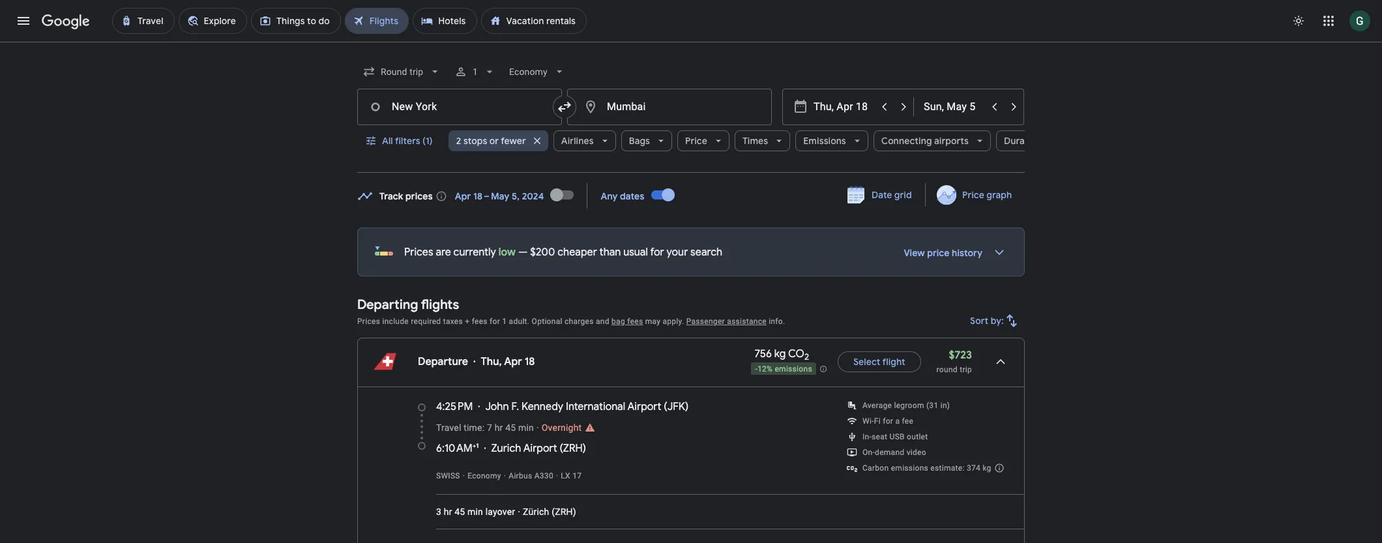 Task type: vqa. For each thing, say whether or not it's contained in the screenshot.
ORD in 9 Hr 49 Min Ord – Lhr
no



Task type: describe. For each thing, give the bounding box(es) containing it.
duration
[[1004, 135, 1042, 147]]

times button
[[735, 125, 790, 156]]

passenger assistance button
[[686, 317, 767, 326]]

wi-fi for a fee
[[862, 417, 913, 426]]

1 inside 6:10 am + 1
[[476, 441, 479, 450]]

connecting airports button
[[873, 125, 991, 156]]

lx
[[561, 471, 570, 480]]

6:10 am + 1
[[436, 441, 479, 455]]

date grid button
[[838, 183, 922, 207]]

layover
[[485, 507, 515, 517]]

carbon emissions estimate: 374 kg
[[862, 464, 991, 473]]

may
[[645, 317, 660, 326]]

airports
[[934, 135, 969, 147]]

swiss
[[436, 471, 460, 480]]

and
[[596, 317, 609, 326]]

1 vertical spatial )
[[583, 442, 586, 455]]

video
[[907, 448, 926, 457]]

in)
[[940, 401, 950, 410]]

carbon
[[862, 464, 889, 473]]

Departure text field
[[814, 89, 874, 125]]

18
[[525, 355, 535, 368]]

travel time: 7 hr 45 min
[[436, 422, 534, 433]]

departing flights
[[357, 297, 459, 313]]

main menu image
[[16, 13, 31, 29]]

adult.
[[509, 317, 530, 326]]

duration button
[[996, 125, 1064, 156]]

by:
[[991, 315, 1004, 327]]

1 horizontal spatial airport
[[627, 400, 661, 413]]

john
[[485, 400, 509, 413]]

co
[[788, 348, 804, 361]]

departure
[[418, 355, 468, 368]]

carbon emissions estimate: 374 kilograms element
[[862, 464, 991, 473]]

zurich airport ( zrh )
[[491, 442, 586, 455]]

2024
[[522, 190, 544, 202]]

fewer
[[501, 135, 526, 147]]

international
[[566, 400, 625, 413]]

0 horizontal spatial (
[[552, 507, 555, 517]]

2 horizontal spatial for
[[883, 417, 893, 426]]

optional
[[532, 317, 562, 326]]

assistance
[[727, 317, 767, 326]]

apr inside find the best price region
[[455, 190, 471, 202]]

apply.
[[663, 317, 684, 326]]

on-
[[862, 448, 875, 457]]

1 vertical spatial kg
[[983, 464, 991, 473]]

find the best price region
[[357, 179, 1025, 217]]

usb
[[890, 432, 905, 441]]

1 vertical spatial airport
[[523, 442, 557, 455]]

 image for overnight
[[536, 422, 539, 433]]

1 horizontal spatial emissions
[[891, 464, 928, 473]]

filters
[[395, 135, 420, 147]]

zürich
[[523, 507, 549, 517]]

wi-
[[862, 417, 874, 426]]

kg inside 756 kg co 2
[[774, 348, 786, 361]]

17
[[573, 471, 582, 480]]

low
[[499, 246, 516, 259]]

zürich ( zrh )
[[523, 507, 576, 517]]

required
[[411, 317, 441, 326]]

than
[[599, 246, 621, 259]]

all filters (1)
[[382, 135, 433, 147]]

outlet
[[907, 432, 928, 441]]

0 vertical spatial (
[[664, 400, 667, 413]]

—
[[518, 246, 528, 259]]

3
[[436, 507, 441, 517]]

taxes
[[443, 317, 463, 326]]

airlines
[[561, 135, 594, 147]]

4:25 pm
[[436, 400, 473, 413]]

bag
[[612, 317, 625, 326]]

1 vertical spatial  image
[[518, 507, 520, 517]]

Arrival time: 6:10 AM on  Friday, April 19. text field
[[436, 441, 479, 455]]

average
[[862, 401, 892, 410]]

2 stops or fewer button
[[448, 125, 548, 156]]

price
[[927, 247, 950, 259]]

seat
[[872, 432, 887, 441]]

departing flights main content
[[357, 179, 1025, 543]]

0 vertical spatial hr
[[495, 422, 503, 433]]

fee
[[902, 417, 913, 426]]

airlines button
[[553, 125, 616, 156]]

legroom
[[894, 401, 924, 410]]

2 inside 2 stops or fewer popup button
[[456, 135, 461, 147]]

thu, apr 18
[[481, 355, 535, 368]]

$723 round trip
[[937, 349, 972, 374]]

a
[[895, 417, 900, 426]]

1 horizontal spatial  image
[[504, 471, 506, 480]]

currently
[[453, 246, 496, 259]]

include
[[382, 317, 409, 326]]

emissions button
[[796, 125, 868, 156]]

Return text field
[[924, 89, 984, 125]]

or
[[489, 135, 499, 147]]

1 vertical spatial zrh
[[555, 507, 573, 517]]

select
[[853, 356, 880, 368]]

travel
[[436, 422, 461, 433]]

airbus a330
[[509, 471, 553, 480]]

2 fees from the left
[[627, 317, 643, 326]]

2 vertical spatial )
[[573, 507, 576, 517]]

1 fees from the left
[[472, 317, 487, 326]]

bags
[[629, 135, 650, 147]]

18 – may
[[473, 190, 509, 202]]

0 horizontal spatial min
[[467, 507, 483, 517]]

a330
[[534, 471, 553, 480]]

date grid
[[872, 189, 912, 201]]



Task type: locate. For each thing, give the bounding box(es) containing it.
price inside button
[[962, 189, 984, 201]]

 image right swiss on the left bottom of the page
[[463, 471, 465, 480]]

1 horizontal spatial for
[[650, 246, 664, 259]]

for
[[650, 246, 664, 259], [490, 317, 500, 326], [883, 417, 893, 426]]

-
[[755, 364, 758, 373]]

track prices
[[379, 190, 433, 202]]

bag fees button
[[612, 317, 643, 326]]

45 right 7
[[505, 422, 516, 433]]

 image up zurich airport ( zrh )
[[536, 422, 539, 433]]

0 horizontal spatial  image
[[518, 507, 520, 517]]

0 vertical spatial )
[[685, 400, 689, 413]]

airport left jfk
[[627, 400, 661, 413]]

0 horizontal spatial +
[[465, 317, 470, 326]]

learn more about tracked prices image
[[435, 190, 447, 202]]

0 horizontal spatial )
[[573, 507, 576, 517]]

-12% emissions
[[755, 364, 812, 373]]

prices for prices include required taxes + fees for 1 adult. optional charges and bag fees may apply. passenger assistance
[[357, 317, 380, 326]]

1 vertical spatial 45
[[455, 507, 465, 517]]

bags button
[[621, 125, 672, 156]]

date
[[872, 189, 892, 201]]

1 vertical spatial emissions
[[891, 464, 928, 473]]

6:10 am
[[436, 442, 472, 455]]

1 vertical spatial prices
[[357, 317, 380, 326]]

jfk
[[667, 400, 685, 413]]

1 horizontal spatial 2
[[804, 352, 809, 363]]

$200
[[530, 246, 555, 259]]

0 vertical spatial min
[[518, 422, 534, 433]]

apr left 18
[[504, 355, 522, 368]]

lx 17
[[561, 471, 582, 480]]

 image left zürich
[[518, 507, 520, 517]]

0 horizontal spatial emissions
[[775, 364, 812, 373]]

emissions down co
[[775, 364, 812, 373]]

average legroom (31 in)
[[862, 401, 950, 410]]

0 vertical spatial price
[[685, 135, 707, 147]]

None field
[[357, 60, 447, 83], [504, 60, 571, 83], [357, 60, 447, 83], [504, 60, 571, 83]]

price for price graph
[[962, 189, 984, 201]]

1 inside popup button
[[473, 66, 478, 77]]

sort
[[970, 315, 989, 327]]

0 horizontal spatial price
[[685, 135, 707, 147]]

$723
[[949, 349, 972, 362]]

+ right taxes
[[465, 317, 470, 326]]

1 vertical spatial 2
[[804, 352, 809, 363]]

prices include required taxes + fees for 1 adult. optional charges and bag fees may apply. passenger assistance
[[357, 317, 767, 326]]

0 vertical spatial 45
[[505, 422, 516, 433]]

756
[[755, 348, 772, 361]]

0 horizontal spatial fees
[[472, 317, 487, 326]]

graph
[[986, 189, 1012, 201]]

0 horizontal spatial for
[[490, 317, 500, 326]]

are
[[436, 246, 451, 259]]

zrh
[[563, 442, 583, 455], [555, 507, 573, 517]]

kg up -12% emissions
[[774, 348, 786, 361]]

all
[[382, 135, 393, 147]]

flight
[[882, 356, 905, 368]]

1 vertical spatial price
[[962, 189, 984, 201]]

cheaper
[[557, 246, 597, 259]]

times
[[742, 135, 768, 147]]

economy
[[468, 471, 501, 480]]

7
[[487, 422, 492, 433]]

change appearance image
[[1283, 5, 1314, 37]]

0 vertical spatial emissions
[[775, 364, 812, 373]]

)
[[685, 400, 689, 413], [583, 442, 586, 455], [573, 507, 576, 517]]

min left layover
[[467, 507, 483, 517]]

 image left 'lx'
[[556, 471, 558, 480]]

departing
[[357, 297, 418, 313]]

1 vertical spatial 1
[[502, 317, 507, 326]]

45 right 3
[[455, 507, 465, 517]]

1 button
[[449, 56, 502, 87]]

Departure time: 4:25 PM. text field
[[436, 400, 473, 413]]

1 vertical spatial apr
[[504, 355, 522, 368]]

history
[[952, 247, 982, 259]]

zrh down the overnight
[[563, 442, 583, 455]]

1 vertical spatial hr
[[444, 507, 452, 517]]

emissions
[[803, 135, 846, 147]]

min down f.
[[518, 422, 534, 433]]

round
[[937, 365, 958, 374]]

2 inside 756 kg co 2
[[804, 352, 809, 363]]

for left a
[[883, 417, 893, 426]]

view price history image
[[984, 237, 1015, 268]]

 image
[[556, 471, 558, 480], [518, 507, 520, 517]]

0 horizontal spatial kg
[[774, 348, 786, 361]]

0 vertical spatial for
[[650, 246, 664, 259]]

for left adult.
[[490, 317, 500, 326]]

prices
[[404, 246, 433, 259], [357, 317, 380, 326]]

2 stops or fewer
[[456, 135, 526, 147]]

0 horizontal spatial hr
[[444, 507, 452, 517]]

0 vertical spatial +
[[465, 317, 470, 326]]

passenger
[[686, 317, 725, 326]]

john f. kennedy international airport ( jfk )
[[485, 400, 689, 413]]

1 horizontal spatial kg
[[983, 464, 991, 473]]

3 hr 45 min layover
[[436, 507, 515, 517]]

(
[[664, 400, 667, 413], [560, 442, 563, 455], [552, 507, 555, 517]]

0 vertical spatial kg
[[774, 348, 786, 361]]

trip
[[960, 365, 972, 374]]

0 horizontal spatial apr
[[455, 190, 471, 202]]

0 horizontal spatial prices
[[357, 317, 380, 326]]

2 horizontal spatial )
[[685, 400, 689, 413]]

0 horizontal spatial  image
[[463, 471, 465, 480]]

0 horizontal spatial 2
[[456, 135, 461, 147]]

prices left are
[[404, 246, 433, 259]]

 image for economy
[[463, 471, 465, 480]]

1 horizontal spatial )
[[583, 442, 586, 455]]

charges
[[565, 317, 594, 326]]

0 horizontal spatial airport
[[523, 442, 557, 455]]

1
[[473, 66, 478, 77], [502, 317, 507, 326], [476, 441, 479, 450]]

1 vertical spatial (
[[560, 442, 563, 455]]

hr
[[495, 422, 503, 433], [444, 507, 452, 517]]

1 vertical spatial min
[[467, 507, 483, 517]]

emissions down the video
[[891, 464, 928, 473]]

connecting
[[881, 135, 932, 147]]

756 kg co 2
[[755, 348, 809, 363]]

fees right taxes
[[472, 317, 487, 326]]

2 vertical spatial for
[[883, 417, 893, 426]]

5,
[[512, 190, 520, 202]]

apr 18 – may 5, 2024
[[455, 190, 544, 202]]

2 up -12% emissions
[[804, 352, 809, 363]]

apr right learn more about tracked prices 'image'
[[455, 190, 471, 202]]

in-
[[862, 432, 872, 441]]

+
[[465, 317, 470, 326], [472, 441, 476, 450]]

1 horizontal spatial fees
[[627, 317, 643, 326]]

apr
[[455, 190, 471, 202], [504, 355, 522, 368]]

price inside popup button
[[685, 135, 707, 147]]

+ down "time:"
[[472, 441, 476, 450]]

2 horizontal spatial  image
[[536, 422, 539, 433]]

1 vertical spatial +
[[472, 441, 476, 450]]

1 horizontal spatial (
[[560, 442, 563, 455]]

hr right 3
[[444, 507, 452, 517]]

select flight
[[853, 356, 905, 368]]

none search field containing all filters (1)
[[357, 56, 1064, 173]]

zrh right zürich
[[555, 507, 573, 517]]

hr right 7
[[495, 422, 503, 433]]

2 vertical spatial (
[[552, 507, 555, 517]]

price right bags popup button
[[685, 135, 707, 147]]

 image left airbus
[[504, 471, 506, 480]]

sort by: button
[[965, 305, 1025, 336]]

None search field
[[357, 56, 1064, 173]]

0 vertical spatial 2
[[456, 135, 461, 147]]

45
[[505, 422, 516, 433], [455, 507, 465, 517]]

1 horizontal spatial min
[[518, 422, 534, 433]]

1 horizontal spatial  image
[[556, 471, 558, 480]]

for left your
[[650, 246, 664, 259]]

in-seat usb outlet
[[862, 432, 928, 441]]

1 horizontal spatial 45
[[505, 422, 516, 433]]

0 vertical spatial  image
[[556, 471, 558, 480]]

sort by:
[[970, 315, 1004, 327]]

fees right the bag on the bottom
[[627, 317, 643, 326]]

1 horizontal spatial prices
[[404, 246, 433, 259]]

prices down the departing on the left of the page
[[357, 317, 380, 326]]

1 horizontal spatial apr
[[504, 355, 522, 368]]

your
[[667, 246, 688, 259]]

2 horizontal spatial (
[[664, 400, 667, 413]]

723 US dollars text field
[[949, 349, 972, 362]]

+ inside 6:10 am + 1
[[472, 441, 476, 450]]

stops
[[463, 135, 487, 147]]

12%
[[758, 364, 773, 373]]

price graph button
[[928, 183, 1022, 207]]

1 vertical spatial for
[[490, 317, 500, 326]]

connecting airports
[[881, 135, 969, 147]]

1 horizontal spatial hr
[[495, 422, 503, 433]]

min
[[518, 422, 534, 433], [467, 507, 483, 517]]

0 vertical spatial zrh
[[563, 442, 583, 455]]

1 horizontal spatial price
[[962, 189, 984, 201]]

2 left stops on the top left of the page
[[456, 135, 461, 147]]

on-demand video
[[862, 448, 926, 457]]

0 horizontal spatial 45
[[455, 507, 465, 517]]

swap origin and destination. image
[[557, 99, 572, 115]]

1 horizontal spatial +
[[472, 441, 476, 450]]

None text field
[[357, 89, 562, 125], [567, 89, 772, 125], [357, 89, 562, 125], [567, 89, 772, 125]]

kg right 374
[[983, 464, 991, 473]]

any dates
[[601, 190, 644, 202]]

price left graph
[[962, 189, 984, 201]]

0 vertical spatial apr
[[455, 190, 471, 202]]

airport up a330
[[523, 442, 557, 455]]

price graph
[[962, 189, 1012, 201]]

all filters (1) button
[[357, 125, 443, 156]]

prices for prices are currently low — $200 cheaper than usual for your search
[[404, 246, 433, 259]]

loading results progress bar
[[0, 42, 1382, 44]]

time:
[[464, 422, 485, 433]]

2 vertical spatial 1
[[476, 441, 479, 450]]

usual
[[623, 246, 648, 259]]

estimate:
[[930, 464, 965, 473]]

select flight button
[[838, 346, 921, 377]]

view
[[904, 247, 925, 259]]

0 vertical spatial airport
[[627, 400, 661, 413]]

kg
[[774, 348, 786, 361], [983, 464, 991, 473]]

 image
[[536, 422, 539, 433], [463, 471, 465, 480], [504, 471, 506, 480]]

demand
[[875, 448, 904, 457]]

0 vertical spatial prices
[[404, 246, 433, 259]]

price for price
[[685, 135, 707, 147]]

0 vertical spatial 1
[[473, 66, 478, 77]]



